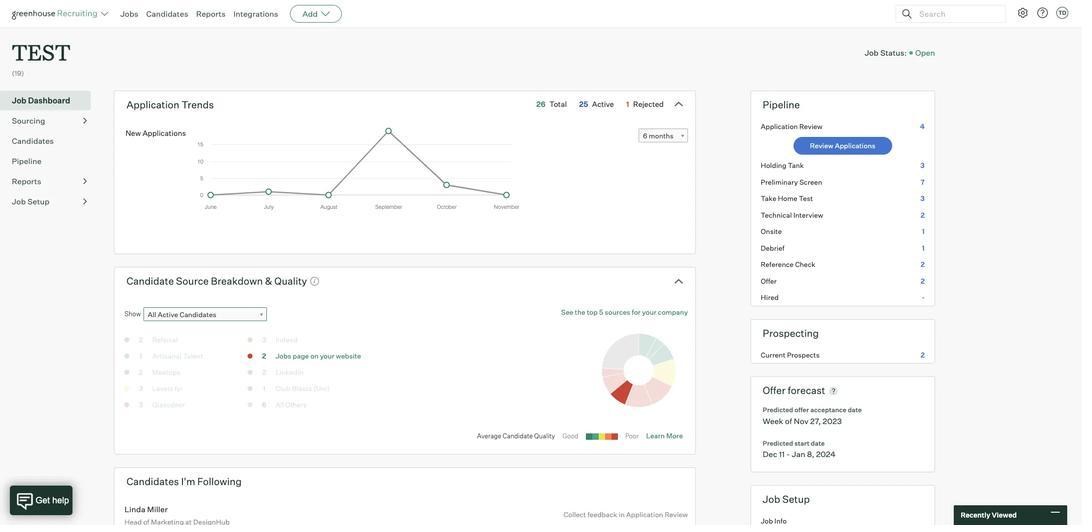 Task type: locate. For each thing, give the bounding box(es) containing it.
0 vertical spatial candidates link
[[146, 9, 188, 19]]

setup inside job setup "link"
[[27, 197, 49, 207]]

2 horizontal spatial application
[[761, 122, 798, 131]]

predicted start date dec 11 - jan 8, 2024
[[763, 440, 836, 460]]

application
[[126, 98, 179, 111], [761, 122, 798, 131], [626, 511, 663, 519]]

8,
[[807, 450, 814, 460]]

review applications link
[[793, 137, 892, 155]]

job setup down pipeline link
[[12, 197, 49, 207]]

1 vertical spatial candidate
[[503, 433, 533, 441]]

3 left glassdoor
[[139, 401, 143, 409]]

offer up "week"
[[763, 385, 786, 397]]

26 total
[[536, 99, 567, 109]]

-
[[922, 294, 925, 302], [787, 450, 790, 460]]

0 vertical spatial applications
[[142, 129, 186, 138]]

0 vertical spatial your
[[642, 308, 657, 317]]

tank
[[788, 161, 804, 170]]

0 horizontal spatial all
[[148, 311, 156, 319]]

0 horizontal spatial active
[[158, 311, 178, 319]]

1 horizontal spatial candidates link
[[146, 9, 188, 19]]

2 predicted from the top
[[763, 440, 793, 448]]

2 link left 'meetups' 'link'
[[131, 368, 151, 379]]

1 horizontal spatial jobs
[[276, 352, 291, 361]]

0 vertical spatial offer
[[761, 277, 777, 285]]

date
[[848, 406, 862, 414], [811, 440, 825, 448]]

1 vertical spatial jobs
[[276, 352, 291, 361]]

reports down pipeline link
[[12, 176, 41, 186]]

td button
[[1054, 5, 1070, 21]]

predicted up 11
[[763, 440, 793, 448]]

3 link for levels fyi
[[131, 384, 151, 396]]

active up referral
[[158, 311, 178, 319]]

0 vertical spatial quality
[[274, 275, 307, 287]]

3 for glassdoor
[[139, 401, 143, 409]]

2 link for referral
[[131, 335, 151, 347]]

1 horizontal spatial active
[[592, 99, 614, 109]]

applications
[[142, 129, 186, 138], [835, 142, 875, 150]]

1 link left club
[[254, 384, 274, 396]]

2 link left linkedin link
[[254, 368, 274, 379]]

2 link left referral
[[131, 335, 151, 347]]

all active candidates link
[[143, 308, 267, 322]]

technical interview
[[761, 211, 823, 219]]

reference
[[761, 261, 794, 269]]

candidate right average
[[503, 433, 533, 441]]

all right show
[[148, 311, 156, 319]]

0 vertical spatial candidate
[[126, 275, 174, 287]]

pipeline
[[763, 98, 800, 111], [12, 156, 42, 166]]

offer down reference
[[761, 277, 777, 285]]

see the top 5 sources for your company link
[[561, 308, 688, 317]]

applications for new applications
[[142, 129, 186, 138]]

3 link for indeed
[[254, 335, 274, 347]]

3 link for glassdoor
[[131, 401, 151, 412]]

1 horizontal spatial your
[[642, 308, 657, 317]]

0 vertical spatial predicted
[[763, 406, 793, 414]]

1 vertical spatial your
[[320, 352, 334, 361]]

1 vertical spatial predicted
[[763, 440, 793, 448]]

3 link
[[254, 335, 274, 347], [131, 384, 151, 396], [131, 401, 151, 412]]

27,
[[810, 417, 821, 426]]

setup down jan
[[782, 494, 810, 506]]

jobs link
[[120, 9, 138, 19]]

6 left all others
[[262, 401, 266, 409]]

your right on
[[320, 352, 334, 361]]

26
[[536, 99, 545, 109]]

0 horizontal spatial setup
[[27, 197, 49, 207]]

2 vertical spatial application
[[626, 511, 663, 519]]

job inside job setup "link"
[[12, 197, 26, 207]]

setup down pipeline link
[[27, 197, 49, 207]]

candidates right "jobs" link
[[146, 9, 188, 19]]

artisanal
[[152, 352, 181, 361]]

your
[[642, 308, 657, 317], [320, 352, 334, 361]]

miller
[[147, 505, 168, 515]]

0 vertical spatial job setup
[[12, 197, 49, 207]]

1 horizontal spatial all
[[276, 401, 284, 409]]

0 vertical spatial -
[[922, 294, 925, 302]]

25 active
[[579, 99, 614, 109]]

1 vertical spatial 6
[[262, 401, 266, 409]]

1 vertical spatial candidates link
[[12, 135, 87, 147]]

quality right &
[[274, 275, 307, 287]]

active for all
[[158, 311, 178, 319]]

2 link for meetups
[[131, 368, 151, 379]]

1 vertical spatial 3 link
[[131, 384, 151, 396]]

0 vertical spatial reports link
[[196, 9, 226, 19]]

take home test
[[761, 194, 813, 203]]

3 left levels
[[139, 385, 143, 393]]

application up new applications
[[126, 98, 179, 111]]

0 vertical spatial application
[[126, 98, 179, 111]]

jobs
[[120, 9, 138, 19], [276, 352, 291, 361]]

interview
[[793, 211, 823, 219]]

all for all others
[[276, 401, 284, 409]]

1 vertical spatial offer
[[763, 385, 786, 397]]

3 link left levels
[[131, 384, 151, 396]]

0 vertical spatial 3 link
[[254, 335, 274, 347]]

active for 25
[[592, 99, 614, 109]]

learn more
[[646, 432, 683, 441]]

2
[[921, 211, 925, 219], [921, 261, 925, 269], [921, 277, 925, 285], [139, 336, 143, 344], [921, 351, 925, 359], [262, 352, 266, 361], [139, 369, 143, 377], [262, 369, 266, 377]]

top
[[587, 308, 598, 317]]

1
[[626, 99, 629, 109], [922, 227, 925, 236], [922, 244, 925, 252], [139, 352, 142, 361], [263, 385, 266, 393]]

quality left good
[[534, 433, 555, 441]]

candidates link right "jobs" link
[[146, 9, 188, 19]]

debrief
[[761, 244, 785, 252]]

0 horizontal spatial jobs
[[120, 9, 138, 19]]

(19)
[[12, 69, 24, 78]]

0 horizontal spatial pipeline
[[12, 156, 42, 166]]

2 link for linkedin
[[254, 368, 274, 379]]

0 vertical spatial pipeline
[[763, 98, 800, 111]]

reports left integrations
[[196, 9, 226, 19]]

application up holding tank
[[761, 122, 798, 131]]

1 vertical spatial application
[[761, 122, 798, 131]]

1 horizontal spatial quality
[[534, 433, 555, 441]]

months
[[649, 132, 673, 140]]

0 horizontal spatial applications
[[142, 129, 186, 138]]

1 vertical spatial -
[[787, 450, 790, 460]]

Search text field
[[917, 7, 997, 21]]

your right for at right
[[642, 308, 657, 317]]

job setup down 11
[[763, 494, 810, 506]]

0 vertical spatial date
[[848, 406, 862, 414]]

predicted inside predicted offer acceptance date week of nov 27, 2023
[[763, 406, 793, 414]]

average
[[477, 433, 501, 441]]

0 vertical spatial review
[[799, 122, 823, 131]]

home
[[778, 194, 797, 203]]

nov
[[794, 417, 809, 426]]

active
[[592, 99, 614, 109], [158, 311, 178, 319]]

website
[[336, 352, 361, 361]]

offer
[[795, 406, 809, 414]]

3 link left indeed link
[[254, 335, 274, 347]]

collect feedback in application review
[[564, 511, 688, 519]]

active right 25
[[592, 99, 614, 109]]

0 horizontal spatial 6
[[262, 401, 266, 409]]

&
[[265, 275, 272, 287]]

1 vertical spatial date
[[811, 440, 825, 448]]

reports link left integrations
[[196, 9, 226, 19]]

date up 8,
[[811, 440, 825, 448]]

application right in
[[626, 511, 663, 519]]

fyi
[[174, 385, 182, 393]]

pipeline link
[[12, 155, 87, 167]]

1 vertical spatial all
[[276, 401, 284, 409]]

3 link left glassdoor
[[131, 401, 151, 412]]

0 horizontal spatial -
[[787, 450, 790, 460]]

1 predicted from the top
[[763, 406, 793, 414]]

- inside 'predicted start date dec 11 - jan 8, 2024'
[[787, 450, 790, 460]]

onsite
[[761, 227, 782, 236]]

candidates inside all active candidates link
[[180, 311, 216, 319]]

acceptance
[[810, 406, 846, 414]]

3 down 7
[[920, 194, 925, 203]]

indeed link
[[276, 336, 298, 344]]

quality
[[274, 275, 307, 287], [534, 433, 555, 441]]

1 vertical spatial 1 link
[[254, 384, 274, 396]]

1 horizontal spatial 1 link
[[254, 384, 274, 396]]

breakdown
[[211, 275, 263, 287]]

0 vertical spatial all
[[148, 311, 156, 319]]

0 vertical spatial setup
[[27, 197, 49, 207]]

6 left months
[[643, 132, 647, 140]]

pipeline up application review
[[763, 98, 800, 111]]

0 horizontal spatial candidate
[[126, 275, 174, 287]]

jobs for jobs page on your website
[[276, 352, 291, 361]]

candidate up show
[[126, 275, 174, 287]]

reports
[[196, 9, 226, 19], [12, 176, 41, 186]]

0 horizontal spatial reports link
[[12, 175, 87, 187]]

0 horizontal spatial date
[[811, 440, 825, 448]]

date right acceptance
[[848, 406, 862, 414]]

2 vertical spatial 3 link
[[131, 401, 151, 412]]

of
[[785, 417, 792, 426]]

1 vertical spatial job setup
[[763, 494, 810, 506]]

status:
[[880, 48, 907, 58]]

source
[[176, 275, 209, 287]]

td
[[1058, 9, 1066, 16]]

0 vertical spatial 6
[[643, 132, 647, 140]]

candidates link
[[146, 9, 188, 19], [12, 135, 87, 147]]

6 months link
[[639, 129, 688, 143]]

0 vertical spatial 1 link
[[131, 352, 151, 363]]

week
[[763, 417, 783, 426]]

reports link down pipeline link
[[12, 175, 87, 187]]

applications for review applications
[[835, 142, 875, 150]]

3 left indeed link
[[262, 336, 266, 344]]

4
[[920, 122, 925, 131]]

1 link for club blasts (uni)
[[254, 384, 274, 396]]

1 vertical spatial applications
[[835, 142, 875, 150]]

2 link for jobs page on your website
[[254, 352, 274, 363]]

1 horizontal spatial setup
[[782, 494, 810, 506]]

candidates i'm following
[[126, 476, 242, 488]]

job
[[865, 48, 879, 58], [12, 96, 26, 105], [12, 197, 26, 207], [763, 494, 780, 506]]

2 link left page
[[254, 352, 274, 363]]

0 horizontal spatial application
[[126, 98, 179, 111]]

offer for offer
[[761, 277, 777, 285]]

1 horizontal spatial -
[[922, 294, 925, 302]]

all left others
[[276, 401, 284, 409]]

0 vertical spatial active
[[592, 99, 614, 109]]

pipeline down 'sourcing' in the top of the page
[[12, 156, 42, 166]]

referral
[[152, 336, 178, 344]]

0 horizontal spatial reports
[[12, 176, 41, 186]]

0 horizontal spatial 1 link
[[131, 352, 151, 363]]

1 horizontal spatial date
[[848, 406, 862, 414]]

1 horizontal spatial applications
[[835, 142, 875, 150]]

job dashboard link
[[12, 95, 87, 106]]

new applications
[[125, 129, 186, 138]]

page
[[293, 352, 309, 361]]

1 horizontal spatial reports
[[196, 9, 226, 19]]

0 vertical spatial jobs
[[120, 9, 138, 19]]

offer forecast
[[763, 385, 825, 397]]

all for all active candidates
[[148, 311, 156, 319]]

show
[[125, 310, 141, 318]]

in
[[619, 511, 625, 519]]

candidates link up pipeline link
[[12, 135, 87, 147]]

1 link left artisanal
[[131, 352, 151, 363]]

predicted inside 'predicted start date dec 11 - jan 8, 2024'
[[763, 440, 793, 448]]

job setup inside "link"
[[12, 197, 49, 207]]

0 horizontal spatial job setup
[[12, 197, 49, 207]]

candidates down source
[[180, 311, 216, 319]]

applications inside review applications link
[[835, 142, 875, 150]]

predicted up "week"
[[763, 406, 793, 414]]

1 horizontal spatial 6
[[643, 132, 647, 140]]

collect
[[564, 511, 586, 519]]

1 vertical spatial active
[[158, 311, 178, 319]]

2 vertical spatial review
[[665, 511, 688, 519]]

test (19)
[[12, 37, 70, 78]]



Task type: describe. For each thing, give the bounding box(es) containing it.
rejected
[[633, 99, 664, 109]]

prospecting
[[763, 327, 819, 340]]

1 link for artisanal talent
[[131, 352, 151, 363]]

current prospects
[[761, 351, 820, 359]]

application for application trends
[[126, 98, 179, 111]]

all others
[[276, 401, 307, 409]]

check
[[795, 261, 815, 269]]

job dashboard
[[12, 96, 70, 105]]

talent
[[183, 352, 203, 361]]

1 vertical spatial setup
[[782, 494, 810, 506]]

candidate source data is not real-time. data may take up to two days to reflect accurately. image
[[310, 277, 319, 287]]

predicted for week
[[763, 406, 793, 414]]

25
[[579, 99, 588, 109]]

candidate source data is not real-time. data may take up to two days to reflect accurately. element
[[307, 273, 319, 290]]

1 horizontal spatial job setup
[[763, 494, 810, 506]]

on
[[310, 352, 319, 361]]

2023
[[823, 417, 842, 426]]

all active candidates
[[148, 311, 216, 319]]

1 horizontal spatial pipeline
[[763, 98, 800, 111]]

more
[[666, 432, 683, 441]]

2024
[[816, 450, 836, 460]]

jobs for jobs
[[120, 9, 138, 19]]

blasts
[[292, 385, 312, 393]]

for
[[632, 308, 641, 317]]

jobs page on your website link
[[276, 352, 361, 361]]

learn more link
[[646, 432, 683, 441]]

linda miller
[[125, 505, 168, 515]]

jobs page on your website
[[276, 352, 361, 361]]

linkedin
[[276, 369, 304, 377]]

add button
[[290, 5, 342, 23]]

1 vertical spatial reports link
[[12, 175, 87, 187]]

see
[[561, 308, 573, 317]]

open
[[915, 48, 935, 58]]

levels fyi link
[[152, 385, 182, 393]]

0 vertical spatial reports
[[196, 9, 226, 19]]

date inside predicted offer acceptance date week of nov 27, 2023
[[848, 406, 862, 414]]

artisanal talent link
[[152, 352, 203, 361]]

good
[[562, 433, 578, 441]]

6 for 6 months
[[643, 132, 647, 140]]

forecast
[[788, 385, 825, 397]]

the
[[575, 308, 585, 317]]

referral link
[[152, 336, 178, 344]]

jan
[[792, 450, 805, 460]]

prospects
[[787, 351, 820, 359]]

5
[[599, 308, 603, 317]]

1 horizontal spatial candidate
[[503, 433, 533, 441]]

average candidate quality
[[477, 433, 555, 441]]

meetups link
[[152, 369, 181, 377]]

1 vertical spatial reports
[[12, 176, 41, 186]]

dashboard
[[28, 96, 70, 105]]

poor
[[625, 433, 639, 441]]

preliminary
[[761, 178, 798, 186]]

1 vertical spatial review
[[810, 142, 833, 150]]

viewed
[[992, 512, 1017, 520]]

trends
[[182, 98, 214, 111]]

review applications
[[810, 142, 875, 150]]

levels
[[152, 385, 173, 393]]

candidates down 'sourcing' in the top of the page
[[12, 136, 54, 146]]

3 for indeed
[[262, 336, 266, 344]]

6 for 6
[[262, 401, 266, 409]]

candidate source breakdown & quality
[[126, 275, 307, 287]]

offer for offer forecast
[[763, 385, 786, 397]]

your inside "link"
[[642, 308, 657, 317]]

6 months
[[643, 132, 673, 140]]

recently
[[961, 512, 990, 520]]

predicted for 11
[[763, 440, 793, 448]]

total
[[549, 99, 567, 109]]

job status:
[[865, 48, 907, 58]]

levels fyi
[[152, 385, 182, 393]]

indeed
[[276, 336, 298, 344]]

configure image
[[1017, 7, 1029, 19]]

preliminary screen
[[761, 178, 822, 186]]

0 horizontal spatial your
[[320, 352, 334, 361]]

glassdoor link
[[152, 401, 185, 409]]

0 horizontal spatial quality
[[274, 275, 307, 287]]

td button
[[1056, 7, 1068, 19]]

i'm
[[181, 476, 195, 488]]

(uni)
[[313, 385, 330, 393]]

add
[[302, 9, 318, 19]]

job inside job dashboard link
[[12, 96, 26, 105]]

take
[[761, 194, 776, 203]]

reference check
[[761, 261, 815, 269]]

technical
[[761, 211, 792, 219]]

club
[[276, 385, 290, 393]]

meetups
[[152, 369, 181, 377]]

club blasts (uni)
[[276, 385, 330, 393]]

1 horizontal spatial reports link
[[196, 9, 226, 19]]

0 horizontal spatial candidates link
[[12, 135, 87, 147]]

linkedin link
[[276, 369, 304, 377]]

test link
[[12, 28, 70, 69]]

greenhouse recruiting image
[[12, 8, 101, 20]]

holding
[[761, 161, 786, 170]]

7
[[921, 178, 925, 186]]

candidates up miller
[[126, 476, 179, 488]]

following
[[197, 476, 242, 488]]

sourcing link
[[12, 115, 87, 127]]

date inside 'predicted start date dec 11 - jan 8, 2024'
[[811, 440, 825, 448]]

test
[[799, 194, 813, 203]]

application for application review
[[761, 122, 798, 131]]

artisanal talent
[[152, 352, 203, 361]]

new
[[125, 129, 141, 138]]

screen
[[799, 178, 822, 186]]

others
[[285, 401, 307, 409]]

3 for levels fyi
[[139, 385, 143, 393]]

holding tank
[[761, 161, 804, 170]]

1 vertical spatial pipeline
[[12, 156, 42, 166]]

11
[[779, 450, 785, 460]]

1 horizontal spatial application
[[626, 511, 663, 519]]

3 up 7
[[920, 161, 925, 170]]

glassdoor
[[152, 401, 185, 409]]

- link
[[751, 290, 935, 306]]

1 vertical spatial quality
[[534, 433, 555, 441]]

dec
[[763, 450, 777, 460]]



Task type: vqa. For each thing, say whether or not it's contained in the screenshot.


